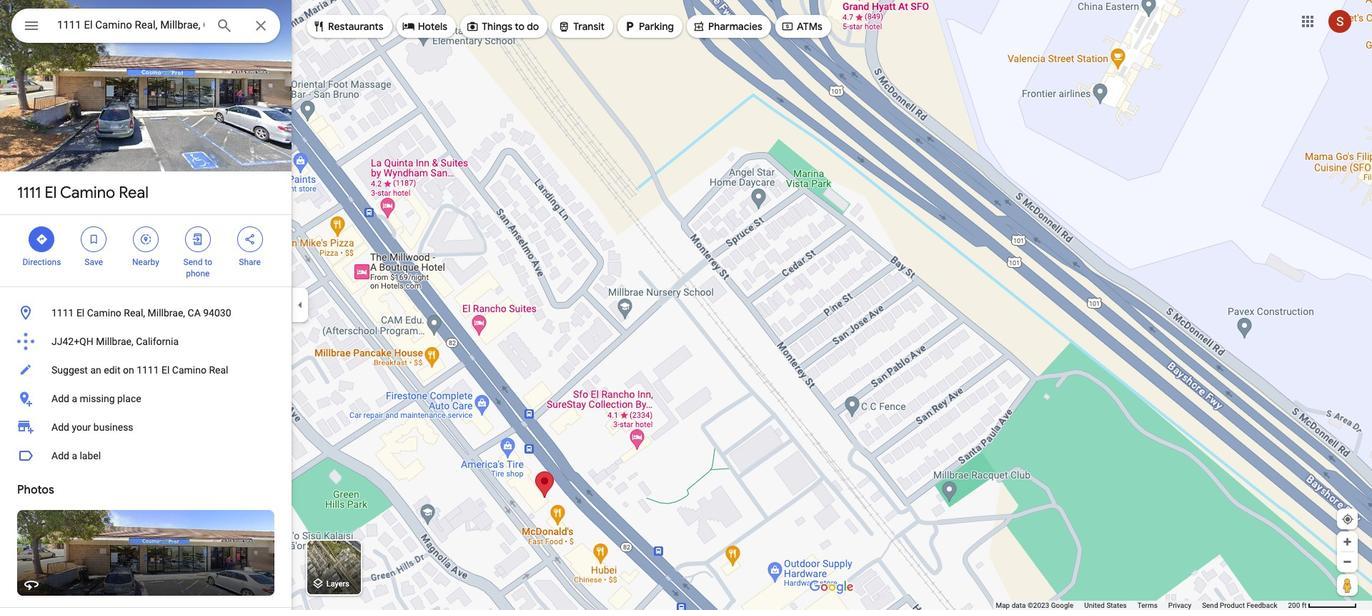 Task type: vqa. For each thing, say whether or not it's contained in the screenshot.
the top FLIGHTS
no



Task type: describe. For each thing, give the bounding box(es) containing it.
ft
[[1302, 602, 1307, 610]]

transit
[[573, 20, 605, 33]]

add your business link
[[0, 413, 292, 442]]

 transit
[[558, 19, 605, 34]]

 hotels
[[402, 19, 448, 34]]

send product feedback button
[[1202, 601, 1278, 610]]

el for 1111 el camino real, millbrae, ca 94030
[[76, 307, 85, 319]]

directions
[[22, 257, 61, 267]]

suggest
[[51, 365, 88, 376]]

camino for real,
[[87, 307, 121, 319]]

do
[[527, 20, 539, 33]]

phone
[[186, 269, 210, 279]]

1111 el camino real
[[17, 183, 149, 203]]

add for add a label
[[51, 450, 69, 462]]

privacy button
[[1169, 601, 1192, 610]]


[[87, 232, 100, 247]]

california
[[136, 336, 179, 347]]


[[243, 232, 256, 247]]

missing
[[80, 393, 115, 405]]

1111 el camino real main content
[[0, 0, 292, 610]]

jj42+qh millbrae, california
[[51, 336, 179, 347]]

show street view coverage image
[[1337, 575, 1358, 596]]

real,
[[124, 307, 145, 319]]

feedback
[[1247, 602, 1278, 610]]

suggest an edit on 1111 el camino real button
[[0, 356, 292, 385]]

200 ft button
[[1288, 602, 1357, 610]]

ca
[[188, 307, 201, 319]]

add your business
[[51, 422, 133, 433]]


[[693, 19, 705, 34]]

add a label button
[[0, 442, 292, 470]]

 restaurants
[[312, 19, 384, 34]]

show your location image
[[1342, 513, 1355, 526]]


[[466, 19, 479, 34]]

footer inside google maps element
[[996, 601, 1288, 610]]


[[402, 19, 415, 34]]

200 ft
[[1288, 602, 1307, 610]]


[[23, 16, 40, 36]]

add for add your business
[[51, 422, 69, 433]]

save
[[85, 257, 103, 267]]

google account: sheryl atherton  
(sheryl.atherton@adept.ai) image
[[1329, 10, 1352, 33]]

to inside  things to do
[[515, 20, 525, 33]]

google
[[1051, 602, 1074, 610]]

business
[[94, 422, 133, 433]]

add a label
[[51, 450, 101, 462]]

collapse side panel image
[[292, 297, 308, 313]]

©2023
[[1028, 602, 1050, 610]]

add for add a missing place
[[51, 393, 69, 405]]

edit
[[104, 365, 120, 376]]

send for send to phone
[[183, 257, 203, 267]]


[[558, 19, 571, 34]]

1111 el camino real, millbrae, ca 94030 button
[[0, 299, 292, 327]]



Task type: locate. For each thing, give the bounding box(es) containing it.
jj42+qh
[[51, 336, 93, 347]]


[[35, 232, 48, 247]]

add down suggest on the left bottom
[[51, 393, 69, 405]]

add left your
[[51, 422, 69, 433]]

el up 
[[45, 183, 57, 203]]

footer containing map data ©2023 google
[[996, 601, 1288, 610]]

add inside 'link'
[[51, 422, 69, 433]]


[[191, 232, 204, 247]]

actions for 1111 el camino real region
[[0, 215, 292, 287]]

send to phone
[[183, 257, 212, 279]]

parking
[[639, 20, 674, 33]]

1 horizontal spatial millbrae,
[[148, 307, 185, 319]]

zoom in image
[[1342, 537, 1353, 548]]

0 horizontal spatial 1111
[[17, 183, 41, 203]]

2 add from the top
[[51, 422, 69, 433]]

jj42+qh millbrae, california button
[[0, 327, 292, 356]]

things
[[482, 20, 513, 33]]

an
[[90, 365, 101, 376]]

3 add from the top
[[51, 450, 69, 462]]


[[781, 19, 794, 34]]

0 vertical spatial to
[[515, 20, 525, 33]]

share
[[239, 257, 261, 267]]

1111 up the jj42+qh
[[51, 307, 74, 319]]

millbrae, inside 1111 el camino real, millbrae, ca 94030 "button"
[[148, 307, 185, 319]]

footer
[[996, 601, 1288, 610]]

2 vertical spatial 1111
[[137, 365, 159, 376]]

0 vertical spatial millbrae,
[[148, 307, 185, 319]]

0 horizontal spatial real
[[119, 183, 149, 203]]

0 horizontal spatial el
[[45, 183, 57, 203]]

1111 right on
[[137, 365, 159, 376]]

0 vertical spatial a
[[72, 393, 77, 405]]

camino down california
[[172, 365, 207, 376]]

none field inside 1111 el camino real, millbrae, ca 94030 field
[[57, 16, 204, 34]]

camino
[[60, 183, 115, 203], [87, 307, 121, 319], [172, 365, 207, 376]]

add a missing place button
[[0, 385, 292, 413]]

1 vertical spatial millbrae,
[[96, 336, 133, 347]]

to inside send to phone
[[205, 257, 212, 267]]

0 vertical spatial 1111
[[17, 183, 41, 203]]

to
[[515, 20, 525, 33], [205, 257, 212, 267]]

camino left real,
[[87, 307, 121, 319]]

real up 
[[119, 183, 149, 203]]

1111 for 1111 el camino real
[[17, 183, 41, 203]]

2 vertical spatial add
[[51, 450, 69, 462]]

None field
[[57, 16, 204, 34]]

el up the jj42+qh
[[76, 307, 85, 319]]

1 vertical spatial real
[[209, 365, 228, 376]]

millbrae,
[[148, 307, 185, 319], [96, 336, 133, 347]]

united states button
[[1085, 601, 1127, 610]]

send inside button
[[1202, 602, 1218, 610]]

to left do
[[515, 20, 525, 33]]

1 add from the top
[[51, 393, 69, 405]]

nearby
[[132, 257, 159, 267]]

2 a from the top
[[72, 450, 77, 462]]

2 vertical spatial el
[[162, 365, 170, 376]]

send up phone in the top left of the page
[[183, 257, 203, 267]]

 things to do
[[466, 19, 539, 34]]

millbrae, up edit
[[96, 336, 133, 347]]

0 vertical spatial el
[[45, 183, 57, 203]]

1 vertical spatial el
[[76, 307, 85, 319]]

el for 1111 el camino real
[[45, 183, 57, 203]]

place
[[117, 393, 141, 405]]

 pharmacies
[[693, 19, 763, 34]]

privacy
[[1169, 602, 1192, 610]]

a
[[72, 393, 77, 405], [72, 450, 77, 462]]

1 horizontal spatial 1111
[[51, 307, 74, 319]]

pharmacies
[[708, 20, 763, 33]]

0 vertical spatial real
[[119, 183, 149, 203]]

1 vertical spatial add
[[51, 422, 69, 433]]

suggest an edit on 1111 el camino real
[[51, 365, 228, 376]]

google maps element
[[0, 0, 1372, 610]]

94030
[[203, 307, 231, 319]]

send for send product feedback
[[1202, 602, 1218, 610]]

real
[[119, 183, 149, 203], [209, 365, 228, 376]]

restaurants
[[328, 20, 384, 33]]

1 horizontal spatial real
[[209, 365, 228, 376]]

zoom out image
[[1342, 557, 1353, 568]]

a left 'label'
[[72, 450, 77, 462]]

send inside send to phone
[[183, 257, 203, 267]]

map data ©2023 google
[[996, 602, 1074, 610]]

terms
[[1138, 602, 1158, 610]]

real down 94030
[[209, 365, 228, 376]]

states
[[1107, 602, 1127, 610]]

el down california
[[162, 365, 170, 376]]

a for missing
[[72, 393, 77, 405]]

 button
[[11, 9, 51, 46]]

your
[[72, 422, 91, 433]]

photos
[[17, 483, 54, 498]]

add a missing place
[[51, 393, 141, 405]]

1111
[[17, 183, 41, 203], [51, 307, 74, 319], [137, 365, 159, 376]]

1111 El Camino Real, Millbrae, CA 94030 field
[[11, 9, 280, 43]]

millbrae, left ca on the bottom of the page
[[148, 307, 185, 319]]

 search field
[[11, 9, 280, 46]]

camino inside suggest an edit on 1111 el camino real "button"
[[172, 365, 207, 376]]

200
[[1288, 602, 1300, 610]]

on
[[123, 365, 134, 376]]

2 horizontal spatial 1111
[[137, 365, 159, 376]]

el
[[45, 183, 57, 203], [76, 307, 85, 319], [162, 365, 170, 376]]

united
[[1085, 602, 1105, 610]]

camino inside 1111 el camino real, millbrae, ca 94030 "button"
[[87, 307, 121, 319]]

1 vertical spatial 1111
[[51, 307, 74, 319]]

2 vertical spatial camino
[[172, 365, 207, 376]]

add
[[51, 393, 69, 405], [51, 422, 69, 433], [51, 450, 69, 462]]

0 horizontal spatial millbrae,
[[96, 336, 133, 347]]

real inside suggest an edit on 1111 el camino real "button"
[[209, 365, 228, 376]]

millbrae, inside jj42+qh millbrae, california button
[[96, 336, 133, 347]]

1 horizontal spatial el
[[76, 307, 85, 319]]

hotels
[[418, 20, 448, 33]]

1 vertical spatial send
[[1202, 602, 1218, 610]]

0 horizontal spatial send
[[183, 257, 203, 267]]

0 vertical spatial camino
[[60, 183, 115, 203]]

1 horizontal spatial to
[[515, 20, 525, 33]]

1 a from the top
[[72, 393, 77, 405]]

product
[[1220, 602, 1245, 610]]

add left 'label'
[[51, 450, 69, 462]]

a left missing
[[72, 393, 77, 405]]

 parking
[[623, 19, 674, 34]]

send left 'product'
[[1202, 602, 1218, 610]]

1 vertical spatial a
[[72, 450, 77, 462]]

0 vertical spatial add
[[51, 393, 69, 405]]

a for label
[[72, 450, 77, 462]]

atms
[[797, 20, 823, 33]]


[[623, 19, 636, 34]]

1111 up 
[[17, 183, 41, 203]]

0 vertical spatial send
[[183, 257, 203, 267]]

1 vertical spatial camino
[[87, 307, 121, 319]]

label
[[80, 450, 101, 462]]

camino up 
[[60, 183, 115, 203]]

to up phone in the top left of the page
[[205, 257, 212, 267]]

0 horizontal spatial to
[[205, 257, 212, 267]]

send
[[183, 257, 203, 267], [1202, 602, 1218, 610]]

map
[[996, 602, 1010, 610]]

1111 el camino real, millbrae, ca 94030
[[51, 307, 231, 319]]


[[312, 19, 325, 34]]

camino for real
[[60, 183, 115, 203]]

1 vertical spatial to
[[205, 257, 212, 267]]

send product feedback
[[1202, 602, 1278, 610]]

layers
[[326, 580, 349, 589]]

united states
[[1085, 602, 1127, 610]]

2 horizontal spatial el
[[162, 365, 170, 376]]

terms button
[[1138, 601, 1158, 610]]

 atms
[[781, 19, 823, 34]]

1111 for 1111 el camino real, millbrae, ca 94030
[[51, 307, 74, 319]]


[[139, 232, 152, 247]]

data
[[1012, 602, 1026, 610]]

1 horizontal spatial send
[[1202, 602, 1218, 610]]



